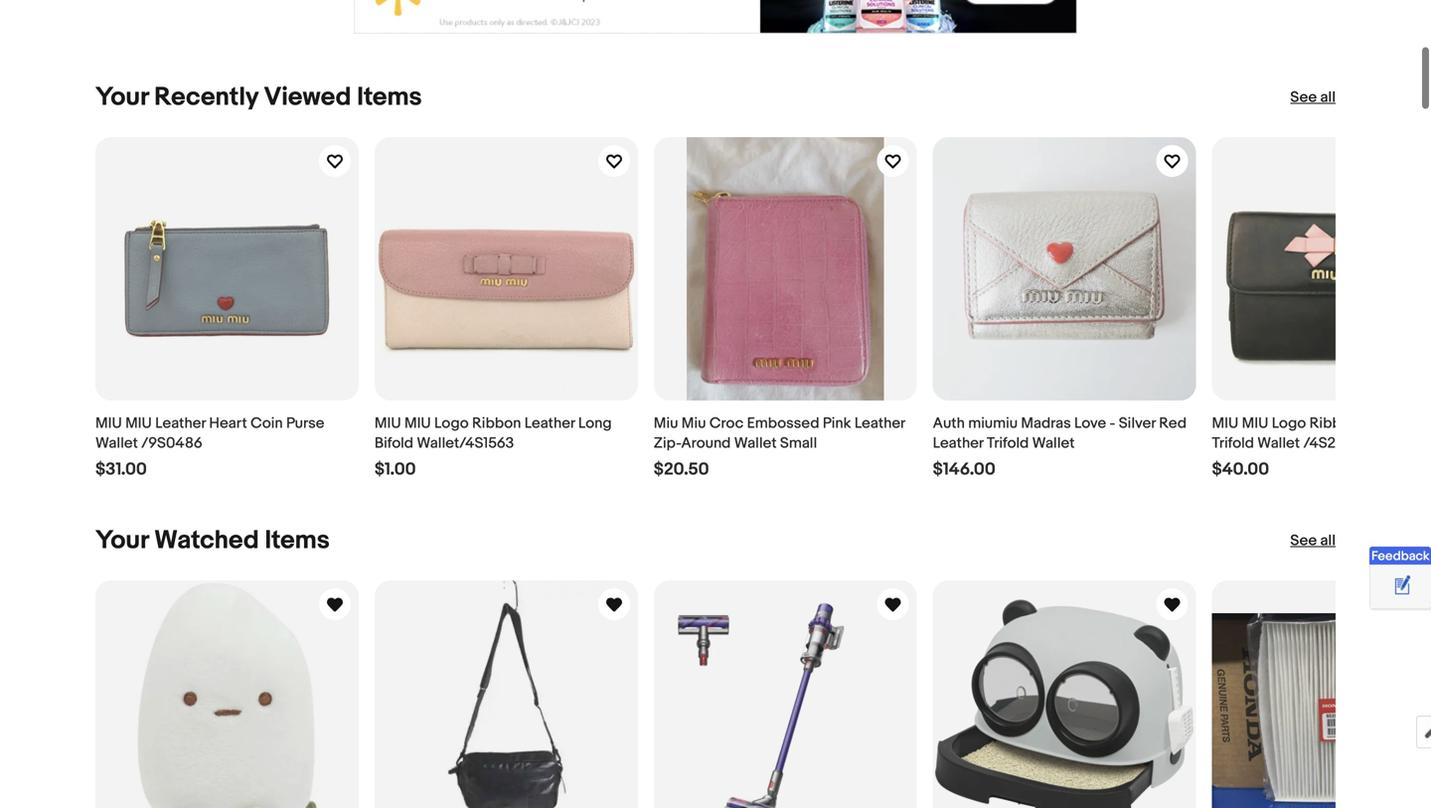 Task type: describe. For each thing, give the bounding box(es) containing it.
logo for bifold
[[434, 414, 469, 432]]

$20.50
[[654, 459, 709, 480]]

trifold
[[987, 434, 1029, 452]]

see all for your recently viewed items
[[1291, 88, 1336, 106]]

ribbon for bifold
[[472, 414, 521, 432]]

$40.00 text field
[[1212, 459, 1269, 480]]

your watched items
[[95, 525, 330, 556]]

-
[[1110, 414, 1116, 432]]

wallet inside the "auth miumiu madras love - silver red leather trifold wallet $146.00"
[[1032, 434, 1075, 452]]

$146.00 text field
[[933, 459, 996, 480]]

watched
[[154, 525, 259, 556]]

0 horizontal spatial items
[[265, 525, 330, 556]]

pink
[[823, 414, 851, 432]]

miu miu leather heart coin purse wallet /9s0486 $31.00
[[95, 414, 324, 480]]

$146.00
[[933, 459, 996, 480]]

heart
[[209, 414, 247, 432]]

wallet/4s1563
[[417, 434, 514, 452]]

auth miumiu madras love - silver red leather trifold wallet $146.00
[[933, 414, 1187, 480]]

see all for your watched items
[[1291, 532, 1336, 550]]

$40.00
[[1212, 459, 1269, 480]]

miu miu logo ribbon leather long bifold wallet/4s1563 $1.00
[[375, 414, 612, 480]]

small
[[780, 434, 817, 452]]

leather inside the "auth miumiu madras love - silver red leather trifold wallet $146.00"
[[933, 434, 984, 452]]

2 miu from the left
[[125, 414, 152, 432]]

$1.00
[[375, 459, 416, 480]]

your watched items link
[[95, 525, 330, 556]]

leat
[[1402, 414, 1431, 432]]

0 vertical spatial items
[[357, 82, 422, 113]]

auth
[[933, 414, 965, 432]]

5 miu from the left
[[1212, 414, 1239, 432]]

black
[[1362, 414, 1399, 432]]

purse
[[286, 414, 324, 432]]

3 miu from the left
[[375, 414, 401, 432]]

long
[[578, 414, 612, 432]]

$1.00 text field
[[375, 459, 416, 480]]

2 miu from the left
[[682, 414, 706, 432]]

recently
[[154, 82, 258, 113]]

1 miu from the left
[[654, 414, 678, 432]]

see for your watched items
[[1291, 532, 1317, 550]]

red
[[1159, 414, 1187, 432]]

your for your recently viewed items
[[95, 82, 149, 113]]

silver
[[1119, 414, 1156, 432]]

miu miu croc embossed pink leather zip-around wallet small $20.50
[[654, 414, 905, 480]]



Task type: vqa. For each thing, say whether or not it's contained in the screenshot.
"Leather"
yes



Task type: locate. For each thing, give the bounding box(es) containing it.
wallet inside "miu miu leather heart coin purse wallet /9s0486 $31.00"
[[95, 434, 138, 452]]

miu
[[654, 414, 678, 432], [682, 414, 706, 432]]

see
[[1291, 88, 1317, 106], [1291, 532, 1317, 550]]

1 horizontal spatial ribbon
[[1310, 414, 1359, 432]]

your for your watched items
[[95, 525, 149, 556]]

croc
[[710, 414, 744, 432]]

0 horizontal spatial ribbon
[[472, 414, 521, 432]]

miu
[[95, 414, 122, 432], [125, 414, 152, 432], [375, 414, 401, 432], [404, 414, 431, 432], [1212, 414, 1239, 432], [1242, 414, 1269, 432]]

ribbon inside miu miu logo ribbon black leat $40.00
[[1310, 414, 1359, 432]]

1 vertical spatial items
[[265, 525, 330, 556]]

items right viewed
[[357, 82, 422, 113]]

logo inside miu miu logo ribbon leather long bifold wallet/4s1563 $1.00
[[434, 414, 469, 432]]

your left recently
[[95, 82, 149, 113]]

advertisement region
[[354, 0, 1077, 34]]

0 horizontal spatial logo
[[434, 414, 469, 432]]

0 vertical spatial see
[[1291, 88, 1317, 106]]

2 see all link from the top
[[1291, 531, 1336, 551]]

see all link
[[1291, 87, 1336, 107], [1291, 531, 1336, 551]]

0 vertical spatial your
[[95, 82, 149, 113]]

feedback
[[1372, 549, 1430, 564]]

see for your recently viewed items
[[1291, 88, 1317, 106]]

ribbon inside miu miu logo ribbon leather long bifold wallet/4s1563 $1.00
[[472, 414, 521, 432]]

your recently viewed items
[[95, 82, 422, 113]]

0 vertical spatial see all
[[1291, 88, 1336, 106]]

$31.00 text field
[[95, 459, 147, 480]]

madras
[[1021, 414, 1071, 432]]

1 horizontal spatial logo
[[1272, 414, 1306, 432]]

see all link for your watched items
[[1291, 531, 1336, 551]]

logo left black
[[1272, 414, 1306, 432]]

bifold
[[375, 434, 413, 452]]

all for your watched items
[[1320, 532, 1336, 550]]

all
[[1320, 88, 1336, 106], [1320, 532, 1336, 550]]

6 miu from the left
[[1242, 414, 1269, 432]]

wallet down madras
[[1032, 434, 1075, 452]]

2 your from the top
[[95, 525, 149, 556]]

items
[[357, 82, 422, 113], [265, 525, 330, 556]]

wallet up $31.00 on the bottom
[[95, 434, 138, 452]]

1 see all link from the top
[[1291, 87, 1336, 107]]

1 horizontal spatial miu
[[682, 414, 706, 432]]

4 miu from the left
[[404, 414, 431, 432]]

miu up around
[[682, 414, 706, 432]]

ribbon
[[472, 414, 521, 432], [1310, 414, 1359, 432]]

0 vertical spatial all
[[1320, 88, 1336, 106]]

coin
[[251, 414, 283, 432]]

embossed
[[747, 414, 820, 432]]

wallet
[[95, 434, 138, 452], [734, 434, 777, 452], [1032, 434, 1075, 452]]

2 wallet from the left
[[734, 434, 777, 452]]

around
[[681, 434, 731, 452]]

your recently viewed items link
[[95, 82, 422, 113]]

2 all from the top
[[1320, 532, 1336, 550]]

1 horizontal spatial wallet
[[734, 434, 777, 452]]

leather left long
[[524, 414, 575, 432]]

wallet down embossed
[[734, 434, 777, 452]]

leather
[[155, 414, 206, 432], [524, 414, 575, 432], [855, 414, 905, 432], [933, 434, 984, 452]]

1 your from the top
[[95, 82, 149, 113]]

all for your recently viewed items
[[1320, 88, 1336, 106]]

logo for $40.00
[[1272, 414, 1306, 432]]

1 horizontal spatial items
[[357, 82, 422, 113]]

ribbon for $40.00
[[1310, 414, 1359, 432]]

0 horizontal spatial wallet
[[95, 434, 138, 452]]

zip-
[[654, 434, 681, 452]]

see all
[[1291, 88, 1336, 106], [1291, 532, 1336, 550]]

1 see all from the top
[[1291, 88, 1336, 106]]

wallet inside miu miu croc embossed pink leather zip-around wallet small $20.50
[[734, 434, 777, 452]]

1 logo from the left
[[434, 414, 469, 432]]

/9s0486
[[141, 434, 202, 452]]

miu miu logo ribbon black leat $40.00
[[1212, 414, 1431, 480]]

ribbon left black
[[1310, 414, 1359, 432]]

2 logo from the left
[[1272, 414, 1306, 432]]

love
[[1074, 414, 1106, 432]]

items right watched
[[265, 525, 330, 556]]

1 see from the top
[[1291, 88, 1317, 106]]

1 wallet from the left
[[95, 434, 138, 452]]

see all link for your recently viewed items
[[1291, 87, 1336, 107]]

1 vertical spatial your
[[95, 525, 149, 556]]

1 vertical spatial all
[[1320, 532, 1336, 550]]

logo
[[434, 414, 469, 432], [1272, 414, 1306, 432]]

your down $31.00 on the bottom
[[95, 525, 149, 556]]

viewed
[[264, 82, 351, 113]]

1 ribbon from the left
[[472, 414, 521, 432]]

leather right pink
[[855, 414, 905, 432]]

miumiu
[[968, 414, 1018, 432]]

1 all from the top
[[1320, 88, 1336, 106]]

leather inside "miu miu leather heart coin purse wallet /9s0486 $31.00"
[[155, 414, 206, 432]]

2 ribbon from the left
[[1310, 414, 1359, 432]]

1 vertical spatial see all
[[1291, 532, 1336, 550]]

0 vertical spatial see all link
[[1291, 87, 1336, 107]]

1 miu from the left
[[95, 414, 122, 432]]

$20.50 text field
[[654, 459, 709, 480]]

leather down auth
[[933, 434, 984, 452]]

ribbon up wallet/4s1563
[[472, 414, 521, 432]]

1 vertical spatial see all link
[[1291, 531, 1336, 551]]

1 vertical spatial see
[[1291, 532, 1317, 550]]

3 wallet from the left
[[1032, 434, 1075, 452]]

0 horizontal spatial miu
[[654, 414, 678, 432]]

2 horizontal spatial wallet
[[1032, 434, 1075, 452]]

leather inside miu miu croc embossed pink leather zip-around wallet small $20.50
[[855, 414, 905, 432]]

logo inside miu miu logo ribbon black leat $40.00
[[1272, 414, 1306, 432]]

miu up zip-
[[654, 414, 678, 432]]

2 see from the top
[[1291, 532, 1317, 550]]

2 see all from the top
[[1291, 532, 1336, 550]]

your
[[95, 82, 149, 113], [95, 525, 149, 556]]

$31.00
[[95, 459, 147, 480]]

leather inside miu miu logo ribbon leather long bifold wallet/4s1563 $1.00
[[524, 414, 575, 432]]

logo up wallet/4s1563
[[434, 414, 469, 432]]

leather up /9s0486
[[155, 414, 206, 432]]



